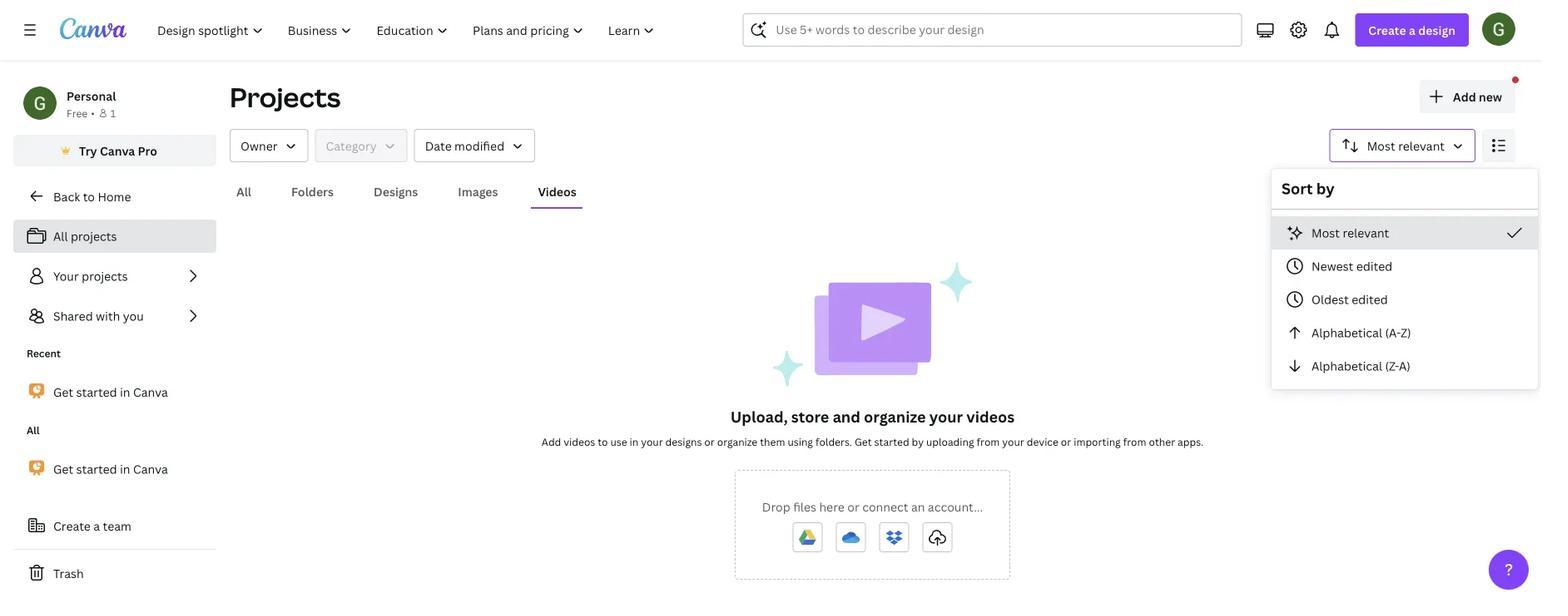 Task type: vqa. For each thing, say whether or not it's contained in the screenshot.
ideas
no



Task type: locate. For each thing, give the bounding box(es) containing it.
to right back
[[83, 189, 95, 204]]

oldest edited button
[[1272, 283, 1539, 316]]

to
[[83, 189, 95, 204], [598, 435, 608, 449]]

0 vertical spatial alphabetical
[[1312, 325, 1383, 341]]

None search field
[[743, 13, 1242, 47]]

canva
[[100, 143, 135, 159], [133, 384, 168, 400], [133, 461, 168, 477]]

a left team
[[93, 518, 100, 534]]

started down shared with you
[[76, 384, 117, 400]]

0 horizontal spatial to
[[83, 189, 95, 204]]

them
[[760, 435, 785, 449]]

alphabetical down alphabetical (a-z)
[[1312, 358, 1383, 374]]

alphabetical (a-z)
[[1312, 325, 1412, 341]]

add left new
[[1454, 89, 1477, 104]]

0 vertical spatial organize
[[864, 407, 926, 427]]

back to home
[[53, 189, 131, 204]]

relevant up newest edited on the top right of page
[[1343, 225, 1390, 241]]

back
[[53, 189, 80, 204]]

0 horizontal spatial most
[[1312, 225, 1340, 241]]

images button
[[452, 176, 505, 207]]

edited inside option
[[1352, 292, 1389, 308]]

alphabetical (z-a)
[[1312, 358, 1411, 374]]

add new button
[[1420, 80, 1516, 113]]

add left use
[[542, 435, 561, 449]]

canva inside button
[[100, 143, 135, 159]]

1 get started in canva link from the top
[[13, 375, 216, 410]]

0 horizontal spatial relevant
[[1343, 225, 1390, 241]]

get started in canva down 'with'
[[53, 384, 168, 400]]

relevant inside button
[[1343, 225, 1390, 241]]

0 horizontal spatial by
[[912, 435, 924, 449]]

create a team
[[53, 518, 131, 534]]

your
[[53, 269, 79, 284]]

to inside upload, store and organize your videos add videos to use in your designs or organize them using folders. get started by uploading from your device or importing from other apps.
[[598, 435, 608, 449]]

1 horizontal spatial all
[[53, 229, 68, 244]]

relevant down add new dropdown button
[[1399, 138, 1445, 154]]

sort by list box
[[1272, 216, 1539, 383]]

edited inside option
[[1357, 259, 1393, 274]]

a for team
[[93, 518, 100, 534]]

z)
[[1401, 325, 1412, 341]]

edited
[[1357, 259, 1393, 274], [1352, 292, 1389, 308]]

projects right your
[[82, 269, 128, 284]]

1 vertical spatial started
[[875, 435, 910, 449]]

1 vertical spatial organize
[[717, 435, 758, 449]]

projects
[[71, 229, 117, 244], [82, 269, 128, 284]]

your
[[930, 407, 963, 427], [641, 435, 663, 449], [1003, 435, 1025, 449]]

most relevant up newest edited on the top right of page
[[1312, 225, 1390, 241]]

create left team
[[53, 518, 91, 534]]

your left device
[[1003, 435, 1025, 449]]

a left design
[[1410, 22, 1416, 38]]

from right uploading
[[977, 435, 1000, 449]]

get started in canva link down the shared with you link
[[13, 375, 216, 410]]

canva right try
[[100, 143, 135, 159]]

0 vertical spatial all
[[236, 184, 251, 199]]

1 vertical spatial get started in canva link
[[13, 452, 216, 487]]

most inside the sort by button
[[1368, 138, 1396, 154]]

1 horizontal spatial add
[[1454, 89, 1477, 104]]

0 vertical spatial get started in canva link
[[13, 375, 216, 410]]

a inside dropdown button
[[1410, 22, 1416, 38]]

2 vertical spatial get
[[53, 461, 73, 477]]

2 vertical spatial all
[[27, 424, 40, 438]]

1 alphabetical from the top
[[1312, 325, 1383, 341]]

get started in canva up create a team 'button'
[[53, 461, 168, 477]]

1 vertical spatial alphabetical
[[1312, 358, 1383, 374]]

videos
[[538, 184, 577, 199]]

edited up alphabetical (a-z)
[[1352, 292, 1389, 308]]

importing
[[1074, 435, 1121, 449]]

started up 'create a team'
[[76, 461, 117, 477]]

2 alphabetical from the top
[[1312, 358, 1383, 374]]

1 vertical spatial relevant
[[1343, 225, 1390, 241]]

1 vertical spatial edited
[[1352, 292, 1389, 308]]

0 vertical spatial a
[[1410, 22, 1416, 38]]

1 vertical spatial most
[[1312, 225, 1340, 241]]

get down recent
[[53, 384, 73, 400]]

organize right and
[[864, 407, 926, 427]]

0 vertical spatial get started in canva
[[53, 384, 168, 400]]

drop files here or connect an account...
[[762, 499, 983, 515]]

Date modified button
[[414, 129, 535, 162]]

1 vertical spatial create
[[53, 518, 91, 534]]

gary orlando image
[[1483, 12, 1516, 46]]

drop
[[762, 499, 791, 515]]

files
[[794, 499, 817, 515]]

get up 'create a team'
[[53, 461, 73, 477]]

create a design button
[[1356, 13, 1469, 47]]

list
[[13, 220, 216, 333]]

started right folders.
[[875, 435, 910, 449]]

relevant inside the sort by button
[[1399, 138, 1445, 154]]

get started in canva link up create a team 'button'
[[13, 452, 216, 487]]

all down owner
[[236, 184, 251, 199]]

all projects
[[53, 229, 117, 244]]

get
[[53, 384, 73, 400], [855, 435, 872, 449], [53, 461, 73, 477]]

0 vertical spatial add
[[1454, 89, 1477, 104]]

personal
[[67, 88, 116, 104]]

1 horizontal spatial create
[[1369, 22, 1407, 38]]

by right sort
[[1317, 179, 1335, 199]]

you
[[123, 308, 144, 324]]

get right folders.
[[855, 435, 872, 449]]

to left use
[[598, 435, 608, 449]]

edited for newest edited
[[1357, 259, 1393, 274]]

1 vertical spatial projects
[[82, 269, 128, 284]]

1 horizontal spatial relevant
[[1399, 138, 1445, 154]]

1 vertical spatial all
[[53, 229, 68, 244]]

or right device
[[1061, 435, 1072, 449]]

1 horizontal spatial from
[[1124, 435, 1147, 449]]

upload, store and organize your videos add videos to use in your designs or organize them using folders. get started by uploading from your device or importing from other apps.
[[542, 407, 1204, 449]]

0 vertical spatial projects
[[71, 229, 117, 244]]

•
[[91, 106, 95, 120]]

most inside button
[[1312, 225, 1340, 241]]

using
[[788, 435, 813, 449]]

organize down upload, at the bottom of page
[[717, 435, 758, 449]]

1 horizontal spatial most
[[1368, 138, 1396, 154]]

newest edited
[[1312, 259, 1393, 274]]

folders button
[[285, 176, 341, 207]]

2 get started in canva link from the top
[[13, 452, 216, 487]]

0 vertical spatial relevant
[[1399, 138, 1445, 154]]

all
[[236, 184, 251, 199], [53, 229, 68, 244], [27, 424, 40, 438]]

0 vertical spatial by
[[1317, 179, 1335, 199]]

most
[[1368, 138, 1396, 154], [1312, 225, 1340, 241]]

2 vertical spatial canva
[[133, 461, 168, 477]]

all down recent
[[27, 424, 40, 438]]

1 vertical spatial by
[[912, 435, 924, 449]]

alphabetical
[[1312, 325, 1383, 341], [1312, 358, 1383, 374]]

0 horizontal spatial create
[[53, 518, 91, 534]]

1 horizontal spatial videos
[[967, 407, 1015, 427]]

add
[[1454, 89, 1477, 104], [542, 435, 561, 449]]

started
[[76, 384, 117, 400], [875, 435, 910, 449], [76, 461, 117, 477]]

or right here
[[848, 499, 860, 515]]

most relevant down add new dropdown button
[[1368, 138, 1445, 154]]

all for all projects
[[53, 229, 68, 244]]

or
[[705, 435, 715, 449], [1061, 435, 1072, 449], [848, 499, 860, 515]]

organize
[[864, 407, 926, 427], [717, 435, 758, 449]]

in right use
[[630, 435, 639, 449]]

0 vertical spatial create
[[1369, 22, 1407, 38]]

home
[[98, 189, 131, 204]]

relevant
[[1399, 138, 1445, 154], [1343, 225, 1390, 241]]

shared
[[53, 308, 93, 324]]

by
[[1317, 179, 1335, 199], [912, 435, 924, 449]]

1 vertical spatial in
[[630, 435, 639, 449]]

0 vertical spatial in
[[120, 384, 130, 400]]

1 vertical spatial get started in canva
[[53, 461, 168, 477]]

canva up create a team 'button'
[[133, 461, 168, 477]]

1 vertical spatial videos
[[564, 435, 596, 449]]

create
[[1369, 22, 1407, 38], [53, 518, 91, 534]]

projects down back to home
[[71, 229, 117, 244]]

in down you
[[120, 384, 130, 400]]

0 vertical spatial videos
[[967, 407, 1015, 427]]

0 vertical spatial started
[[76, 384, 117, 400]]

get started in canva
[[53, 384, 168, 400], [53, 461, 168, 477]]

pro
[[138, 143, 157, 159]]

1 vertical spatial most relevant
[[1312, 225, 1390, 241]]

or right designs
[[705, 435, 715, 449]]

2 from from the left
[[1124, 435, 1147, 449]]

try canva pro button
[[13, 135, 216, 167]]

0 vertical spatial most relevant
[[1368, 138, 1445, 154]]

1 vertical spatial a
[[93, 518, 100, 534]]

all up your
[[53, 229, 68, 244]]

in up team
[[120, 461, 130, 477]]

all button
[[230, 176, 258, 207]]

a inside 'button'
[[93, 518, 100, 534]]

by left uploading
[[912, 435, 924, 449]]

shared with you link
[[13, 300, 216, 333]]

1 vertical spatial add
[[542, 435, 561, 449]]

by inside upload, store and organize your videos add videos to use in your designs or organize them using folders. get started by uploading from your device or importing from other apps.
[[912, 435, 924, 449]]

1 horizontal spatial a
[[1410, 22, 1416, 38]]

videos up uploading
[[967, 407, 1015, 427]]

0 horizontal spatial all
[[27, 424, 40, 438]]

add inside upload, store and organize your videos add videos to use in your designs or organize them using folders. get started by uploading from your device or importing from other apps.
[[542, 435, 561, 449]]

in
[[120, 384, 130, 400], [630, 435, 639, 449], [120, 461, 130, 477]]

create inside dropdown button
[[1369, 22, 1407, 38]]

1 horizontal spatial to
[[598, 435, 608, 449]]

0 vertical spatial edited
[[1357, 259, 1393, 274]]

most relevant
[[1368, 138, 1445, 154], [1312, 225, 1390, 241]]

projects for your projects
[[82, 269, 128, 284]]

uploading
[[927, 435, 975, 449]]

1 get started in canva from the top
[[53, 384, 168, 400]]

Search search field
[[776, 14, 1209, 46]]

from left other
[[1124, 435, 1147, 449]]

0 vertical spatial most
[[1368, 138, 1396, 154]]

edited up oldest edited on the right of the page
[[1357, 259, 1393, 274]]

design
[[1419, 22, 1456, 38]]

create left design
[[1369, 22, 1407, 38]]

your up uploading
[[930, 407, 963, 427]]

1 vertical spatial canva
[[133, 384, 168, 400]]

0 horizontal spatial a
[[93, 518, 100, 534]]

0 vertical spatial canva
[[100, 143, 135, 159]]

1 vertical spatial get
[[855, 435, 872, 449]]

alphabetical down oldest edited on the right of the page
[[1312, 325, 1383, 341]]

all projects link
[[13, 220, 216, 253]]

your left designs
[[641, 435, 663, 449]]

from
[[977, 435, 1000, 449], [1124, 435, 1147, 449]]

1 vertical spatial to
[[598, 435, 608, 449]]

most relevant inside the sort by button
[[1368, 138, 1445, 154]]

videos left use
[[564, 435, 596, 449]]

create a team button
[[13, 510, 216, 543]]

all for all button
[[236, 184, 251, 199]]

other
[[1149, 435, 1176, 449]]

store
[[792, 407, 830, 427]]

a
[[1410, 22, 1416, 38], [93, 518, 100, 534]]

all inside button
[[236, 184, 251, 199]]

projects for all projects
[[71, 229, 117, 244]]

create inside 'button'
[[53, 518, 91, 534]]

2 horizontal spatial all
[[236, 184, 251, 199]]

Sort by button
[[1330, 129, 1476, 162]]

0 horizontal spatial add
[[542, 435, 561, 449]]

canva down you
[[133, 384, 168, 400]]

Category button
[[315, 129, 408, 162]]

0 horizontal spatial from
[[977, 435, 1000, 449]]



Task type: describe. For each thing, give the bounding box(es) containing it.
add new
[[1454, 89, 1503, 104]]

most relevant button
[[1272, 216, 1539, 250]]

(a-
[[1386, 325, 1401, 341]]

device
[[1027, 435, 1059, 449]]

top level navigation element
[[147, 13, 669, 47]]

shared with you
[[53, 308, 144, 324]]

your projects
[[53, 269, 128, 284]]

an
[[912, 499, 925, 515]]

your projects link
[[13, 260, 216, 293]]

0 horizontal spatial your
[[641, 435, 663, 449]]

most relevant inside button
[[1312, 225, 1390, 241]]

2 vertical spatial started
[[76, 461, 117, 477]]

owner
[[241, 138, 278, 154]]

sort by
[[1282, 179, 1335, 199]]

designs
[[666, 435, 702, 449]]

list containing all projects
[[13, 220, 216, 333]]

projects
[[230, 79, 341, 115]]

create for create a team
[[53, 518, 91, 534]]

new
[[1480, 89, 1503, 104]]

newest edited option
[[1272, 250, 1539, 283]]

1
[[111, 106, 116, 120]]

modified
[[455, 138, 505, 154]]

canva for 1st get started in canva link
[[133, 384, 168, 400]]

0 horizontal spatial videos
[[564, 435, 596, 449]]

started inside upload, store and organize your videos add videos to use in your designs or organize them using folders. get started by uploading from your device or importing from other apps.
[[875, 435, 910, 449]]

in inside upload, store and organize your videos add videos to use in your designs or organize them using folders. get started by uploading from your device or importing from other apps.
[[630, 435, 639, 449]]

trash link
[[13, 557, 216, 590]]

alphabetical (z-a) option
[[1272, 350, 1539, 383]]

(z-
[[1386, 358, 1400, 374]]

0 horizontal spatial organize
[[717, 435, 758, 449]]

free
[[67, 106, 88, 120]]

1 from from the left
[[977, 435, 1000, 449]]

upload,
[[731, 407, 788, 427]]

designs
[[374, 184, 418, 199]]

1 horizontal spatial your
[[930, 407, 963, 427]]

2 get started in canva from the top
[[53, 461, 168, 477]]

images
[[458, 184, 498, 199]]

account...
[[928, 499, 983, 515]]

try
[[79, 143, 97, 159]]

newest edited button
[[1272, 250, 1539, 283]]

apps.
[[1178, 435, 1204, 449]]

a for design
[[1410, 22, 1416, 38]]

try canva pro
[[79, 143, 157, 159]]

alphabetical for alphabetical (a-z)
[[1312, 325, 1383, 341]]

alphabetical (a-z) option
[[1272, 316, 1539, 350]]

1 horizontal spatial or
[[848, 499, 860, 515]]

alphabetical for alphabetical (z-a)
[[1312, 358, 1383, 374]]

sort
[[1282, 179, 1313, 199]]

folders
[[291, 184, 334, 199]]

1 horizontal spatial by
[[1317, 179, 1335, 199]]

1 horizontal spatial organize
[[864, 407, 926, 427]]

here
[[820, 499, 845, 515]]

trash
[[53, 566, 84, 582]]

most relevant option
[[1272, 216, 1539, 250]]

oldest
[[1312, 292, 1349, 308]]

date modified
[[425, 138, 505, 154]]

2 horizontal spatial or
[[1061, 435, 1072, 449]]

use
[[611, 435, 627, 449]]

canva for first get started in canva link from the bottom of the page
[[133, 461, 168, 477]]

back to home link
[[13, 180, 216, 213]]

alphabetical (a-z) button
[[1272, 316, 1539, 350]]

folders.
[[816, 435, 853, 449]]

oldest edited
[[1312, 292, 1389, 308]]

0 vertical spatial to
[[83, 189, 95, 204]]

alphabetical (z-a) button
[[1272, 350, 1539, 383]]

2 vertical spatial in
[[120, 461, 130, 477]]

create a design
[[1369, 22, 1456, 38]]

Owner button
[[230, 129, 308, 162]]

0 horizontal spatial or
[[705, 435, 715, 449]]

team
[[103, 518, 131, 534]]

edited for oldest edited
[[1352, 292, 1389, 308]]

create for create a design
[[1369, 22, 1407, 38]]

designs button
[[367, 176, 425, 207]]

connect
[[863, 499, 909, 515]]

date
[[425, 138, 452, 154]]

recent
[[27, 347, 61, 361]]

get inside upload, store and organize your videos add videos to use in your designs or organize them using folders. get started by uploading from your device or importing from other apps.
[[855, 435, 872, 449]]

a)
[[1400, 358, 1411, 374]]

category
[[326, 138, 377, 154]]

newest
[[1312, 259, 1354, 274]]

and
[[833, 407, 861, 427]]

add inside dropdown button
[[1454, 89, 1477, 104]]

free •
[[67, 106, 95, 120]]

oldest edited option
[[1272, 283, 1539, 316]]

2 horizontal spatial your
[[1003, 435, 1025, 449]]

0 vertical spatial get
[[53, 384, 73, 400]]

videos button
[[532, 176, 583, 207]]

with
[[96, 308, 120, 324]]



